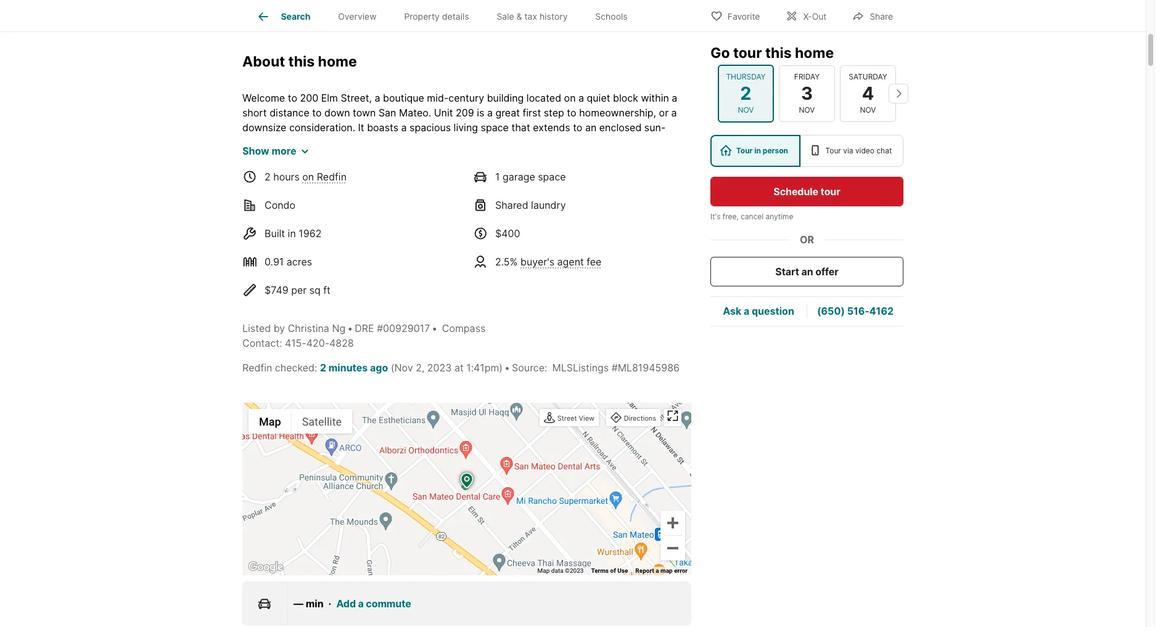 Task type: locate. For each thing, give the bounding box(es) containing it.
schedule tour button
[[711, 177, 904, 207]]

0 vertical spatial #
[[377, 323, 383, 335]]

an left offer
[[802, 266, 813, 278]]

1 vertical spatial the
[[469, 166, 487, 178]]

a right or
[[671, 107, 677, 119]]

1 horizontal spatial an
[[802, 266, 813, 278]]

per
[[291, 284, 307, 297]]

tour inside the tour in person option
[[736, 146, 753, 155]]

tour
[[736, 146, 753, 155], [826, 146, 841, 155]]

1 horizontal spatial home
[[795, 44, 834, 62]]

restaurants,
[[497, 196, 553, 208]]

redfin down paint
[[317, 171, 347, 183]]

share
[[870, 11, 893, 21]]

tour left person
[[736, 146, 753, 155]]

1 horizontal spatial this
[[765, 44, 792, 62]]

building down throughout. at the left top
[[489, 166, 526, 178]]

0 horizontal spatial tour
[[736, 146, 753, 155]]

extends
[[533, 122, 570, 134]]

schools tab
[[582, 2, 642, 31]]

buyer's agent fee link
[[521, 256, 602, 268]]

to right step
[[567, 107, 577, 119]]

by
[[274, 323, 285, 335]]

tab list
[[242, 0, 651, 31]]

2.5% buyer's agent fee
[[495, 256, 602, 268]]

elm
[[321, 92, 338, 104]]

lighting,
[[265, 151, 302, 164]]

an inside button
[[802, 266, 813, 278]]

420-
[[306, 338, 329, 350]]

2 down lighting,
[[293, 166, 299, 178]]

•
[[347, 323, 353, 335], [432, 323, 438, 335], [505, 362, 510, 375]]

tour inside tour via video chat option
[[826, 146, 841, 155]]

1 vertical spatial on
[[302, 171, 314, 183]]

home up elm
[[318, 53, 357, 71]]

0 horizontal spatial nov
[[738, 105, 754, 115]]

enclosed
[[599, 122, 642, 134]]

fee
[[587, 256, 602, 268]]

1 horizontal spatial the
[[469, 166, 487, 178]]

windows,
[[494, 136, 538, 149]]

3 nov from the left
[[860, 105, 876, 115]]

space down great
[[481, 122, 509, 134]]

• left the source:
[[505, 362, 510, 375]]

go
[[711, 44, 730, 62]]

via
[[843, 146, 853, 155]]

2 left hours
[[265, 171, 271, 183]]

1 horizontal spatial nov
[[799, 105, 815, 115]]

0 vertical spatial minutes
[[242, 210, 279, 223]]

map for map data ©2023
[[538, 568, 550, 575]]

electrical
[[395, 151, 438, 164]]

tour up thursday
[[733, 44, 762, 62]]

1 tour from the left
[[736, 146, 753, 155]]

nov inside thursday 2 nov
[[738, 105, 754, 115]]

0 horizontal spatial #
[[377, 323, 383, 335]]

1 horizontal spatial redfin
[[317, 171, 347, 183]]

0 horizontal spatial the
[[322, 136, 340, 149]]

is up gym.
[[367, 181, 374, 193]]

1 vertical spatial tour
[[821, 186, 841, 198]]

on up step
[[564, 92, 576, 104]]

0 vertical spatial in
[[755, 146, 761, 155]]

new up the storage
[[305, 151, 324, 164]]

step
[[544, 107, 564, 119]]

a down the mateo.
[[401, 122, 407, 134]]

1 horizontal spatial space
[[481, 122, 509, 134]]

1 nov from the left
[[738, 105, 754, 115]]

and up spaces
[[353, 151, 370, 164]]

the up paint
[[322, 136, 340, 149]]

1 vertical spatial map
[[538, 568, 550, 575]]

ask a question link
[[723, 306, 794, 318]]

next image
[[889, 84, 909, 104]]

is right '209'
[[477, 107, 484, 119]]

in right built
[[288, 228, 296, 240]]

list box
[[711, 135, 904, 167]]

that
[[512, 122, 530, 134]]

4
[[862, 83, 874, 104]]

2 nov from the left
[[799, 105, 815, 115]]

0 vertical spatial parking
[[644, 151, 679, 164]]

tour right the schedule
[[821, 186, 841, 198]]

pool,
[[660, 181, 683, 193]]

redfin checked: 2 minutes ago (nov 2, 2023 at 1:41pm) • source: mlslistings # ml81945986
[[242, 362, 680, 375]]

0 horizontal spatial map
[[259, 416, 281, 428]]

hot
[[242, 196, 258, 208]]

adorned
[[373, 136, 412, 149]]

parking
[[644, 151, 679, 164], [242, 181, 277, 193]]

hoa
[[343, 181, 364, 193]]

tour for tour in person
[[736, 146, 753, 155]]

in left person
[[755, 146, 761, 155]]

low
[[465, 181, 481, 193]]

0 vertical spatial tour
[[733, 44, 762, 62]]

go tour this home
[[711, 44, 834, 62]]

theaters
[[604, 196, 643, 208]]

is
[[477, 107, 484, 119], [363, 136, 370, 149], [529, 166, 536, 178], [367, 181, 374, 193]]

contact: 415-420-4828
[[242, 338, 354, 350]]

2
[[740, 83, 752, 104], [293, 166, 299, 178], [265, 171, 271, 183], [320, 362, 326, 375]]

new down extends
[[540, 136, 560, 149]]

2 tour from the left
[[826, 146, 841, 155]]

# right dre
[[377, 323, 383, 335]]

thursday 2 nov
[[726, 72, 766, 115]]

schedule tour
[[774, 186, 841, 198]]

the up low
[[469, 166, 487, 178]]

an up floorings,
[[585, 122, 597, 134]]

516-
[[847, 306, 870, 318]]

209
[[456, 107, 474, 119]]

on redfin link
[[302, 171, 347, 183]]

0 horizontal spatial tour
[[733, 44, 762, 62]]

with down spacious
[[415, 136, 435, 149]]

tour inside button
[[821, 186, 841, 198]]

nov for 2
[[738, 105, 754, 115]]

space down show
[[242, 166, 270, 178]]

redfin down contact:
[[242, 362, 272, 375]]

1 vertical spatial in
[[288, 228, 296, 240]]

nov inside 'friday 3 nov'
[[799, 105, 815, 115]]

map left data
[[538, 568, 550, 575]]

0 horizontal spatial in
[[288, 228, 296, 240]]

garage
[[503, 171, 535, 183]]

a
[[375, 92, 380, 104], [579, 92, 584, 104], [672, 92, 678, 104], [487, 107, 493, 119], [671, 107, 677, 119], [401, 122, 407, 134], [652, 181, 658, 193], [353, 196, 358, 208], [744, 306, 750, 318], [656, 568, 659, 575], [358, 598, 364, 611]]

0 horizontal spatial an
[[585, 122, 597, 134]]

1 vertical spatial redfin
[[242, 362, 272, 375]]

it
[[358, 122, 364, 134]]

0 vertical spatial an
[[585, 122, 597, 134]]

0 horizontal spatial space
[[242, 166, 270, 178]]

nov for 4
[[860, 105, 876, 115]]

with down the electrical
[[405, 166, 425, 178]]

it's
[[711, 212, 721, 221]]

tub,
[[261, 196, 279, 208]]

tour via video chat option
[[801, 135, 904, 167]]

a left 'quiet'
[[579, 92, 584, 104]]

0.91 acres
[[265, 256, 312, 268]]

with up amenities
[[579, 166, 599, 178]]

is right "unit"
[[363, 136, 370, 149]]

1 horizontal spatial map
[[538, 568, 550, 575]]

2 horizontal spatial •
[[505, 362, 510, 375]]

1 horizontal spatial in
[[755, 146, 761, 155]]

on
[[564, 92, 576, 104], [302, 171, 314, 183]]

tour left via
[[826, 146, 841, 155]]

parking up hot
[[242, 181, 277, 193]]

in inside option
[[755, 146, 761, 155]]

and
[[353, 151, 370, 164], [273, 166, 291, 178], [280, 181, 297, 193], [332, 196, 350, 208], [584, 196, 601, 208]]

1 vertical spatial parking
[[242, 181, 277, 193]]

with
[[415, 136, 435, 149], [405, 166, 425, 178], [579, 166, 599, 178], [443, 181, 463, 193]]

0 horizontal spatial minutes
[[242, 210, 279, 223]]

1 horizontal spatial on
[[564, 92, 576, 104]]

space down a
[[538, 171, 566, 183]]

start an offer button
[[711, 257, 904, 287]]

sale & tax history tab
[[483, 2, 582, 31]]

century
[[449, 92, 484, 104]]

this up thursday
[[765, 44, 792, 62]]

tour via video chat
[[826, 146, 892, 155]]

1 horizontal spatial tour
[[821, 186, 841, 198]]

x-out button
[[776, 3, 837, 28]]

None button
[[718, 65, 774, 123], [779, 65, 835, 122], [840, 65, 896, 122], [718, 65, 774, 123], [779, 65, 835, 122], [840, 65, 896, 122]]

agent
[[557, 256, 584, 268]]

friday
[[794, 72, 820, 81]]

property
[[404, 11, 440, 22]]

parking down contemporary
[[644, 151, 679, 164]]

map inside popup button
[[259, 416, 281, 428]]

mateo.
[[399, 107, 431, 119]]

cancel
[[741, 212, 764, 221]]

tab list containing search
[[242, 0, 651, 31]]

2 horizontal spatial nov
[[860, 105, 876, 115]]

• right 00929017
[[432, 323, 438, 335]]

minutes inside welcome to 200 elm street, a boutique mid-century building located on a quiet block within a short distance to down town san mateo. unit 209 is a great first step to homeownership, or a downsize consideration. it boasts a spacious living space that extends to an enclosed sun- drenched porch. the unit is adorned with dual-paned windows, new floorings, contemporary new lighting, new paint and new electrical switches throughout. a one car designated parking space and 2 storage spaces come with the unit. the building is secured with underground parking and elevator. hoa is self managed with low dues. community amenities feature a pool, hot tub, clubhouse and a gym. shopping, train station, restaurants, cafes and theaters are minutes away.
[[242, 210, 279, 223]]

station,
[[460, 196, 495, 208]]

map region
[[91, 279, 723, 595]]

minutes down 4828
[[329, 362, 368, 375]]

a up are
[[652, 181, 658, 193]]

1 horizontal spatial parking
[[644, 151, 679, 164]]

this up 200
[[288, 53, 315, 71]]

to up distance
[[288, 92, 297, 104]]

directions button
[[607, 411, 659, 428]]

and down hoa
[[332, 196, 350, 208]]

0 horizontal spatial on
[[302, 171, 314, 183]]

2023
[[427, 362, 452, 375]]

nov down 3
[[799, 105, 815, 115]]

menu bar
[[249, 410, 352, 434]]

an inside welcome to 200 elm street, a boutique mid-century building located on a quiet block within a short distance to down town san mateo. unit 209 is a great first step to homeownership, or a downsize consideration. it boasts a spacious living space that extends to an enclosed sun- drenched porch. the unit is adorned with dual-paned windows, new floorings, contemporary new lighting, new paint and new electrical switches throughout. a one car designated parking space and 2 storage spaces come with the unit. the building is secured with underground parking and elevator. hoa is self managed with low dues. community amenities feature a pool, hot tub, clubhouse and a gym. shopping, train station, restaurants, cafes and theaters are minutes away.
[[585, 122, 597, 134]]

2 down thursday
[[740, 83, 752, 104]]

feature
[[616, 181, 649, 193]]

1 horizontal spatial #
[[612, 362, 618, 375]]

nov for 3
[[799, 105, 815, 115]]

#
[[377, 323, 383, 335], [612, 362, 618, 375]]

nov inside saturday 4 nov
[[860, 105, 876, 115]]

a right ask
[[744, 306, 750, 318]]

dual-
[[437, 136, 462, 149]]

©2023
[[565, 568, 584, 575]]

nov down thursday
[[738, 105, 754, 115]]

on right hours
[[302, 171, 314, 183]]

nov down 4
[[860, 105, 876, 115]]

paned
[[462, 136, 491, 149]]

home up friday
[[795, 44, 834, 62]]

throughout.
[[485, 151, 539, 164]]

2 horizontal spatial space
[[538, 171, 566, 183]]

the
[[428, 166, 443, 178]]

the
[[322, 136, 340, 149], [469, 166, 487, 178]]

building up great
[[487, 92, 524, 104]]

with down 'unit.'
[[443, 181, 463, 193]]

ask a question
[[723, 306, 794, 318]]

• right ng
[[347, 323, 353, 335]]

1 vertical spatial minutes
[[329, 362, 368, 375]]

1 vertical spatial an
[[802, 266, 813, 278]]

minutes down tub,
[[242, 210, 279, 223]]

0 horizontal spatial •
[[347, 323, 353, 335]]

·
[[329, 598, 331, 611]]

0 vertical spatial on
[[564, 92, 576, 104]]

tour in person option
[[711, 135, 801, 167]]

at
[[455, 362, 464, 375]]

$749 per sq ft
[[265, 284, 331, 297]]

hours
[[273, 171, 300, 183]]

map left satellite
[[259, 416, 281, 428]]

# right mlslistings
[[612, 362, 618, 375]]

0 vertical spatial map
[[259, 416, 281, 428]]

acres
[[287, 256, 312, 268]]

map
[[259, 416, 281, 428], [538, 568, 550, 575]]

1 horizontal spatial tour
[[826, 146, 841, 155]]

report
[[636, 568, 654, 575]]



Task type: describe. For each thing, give the bounding box(es) containing it.
1 vertical spatial #
[[612, 362, 618, 375]]

tour for schedule
[[821, 186, 841, 198]]

a right add
[[358, 598, 364, 611]]

and down lighting,
[[273, 166, 291, 178]]

unit.
[[446, 166, 466, 178]]

living
[[454, 122, 478, 134]]

show more
[[242, 145, 296, 157]]

a left map
[[656, 568, 659, 575]]

storage
[[302, 166, 338, 178]]

2,
[[416, 362, 425, 375]]

satellite
[[302, 416, 342, 428]]

history
[[540, 11, 568, 22]]

thursday
[[726, 72, 766, 81]]

new down the drenched
[[242, 151, 262, 164]]

google image
[[246, 560, 286, 576]]

415-
[[285, 338, 306, 350]]

0 vertical spatial building
[[487, 92, 524, 104]]

street view button
[[541, 411, 598, 428]]

video
[[855, 146, 875, 155]]

within
[[641, 92, 669, 104]]

or
[[659, 107, 669, 119]]

1:41pm)
[[466, 362, 503, 375]]

car
[[572, 151, 586, 164]]

shopping,
[[387, 196, 433, 208]]

x-
[[803, 11, 812, 21]]

first
[[523, 107, 541, 119]]

on inside welcome to 200 elm street, a boutique mid-century building located on a quiet block within a short distance to down town san mateo. unit 209 is a great first step to homeownership, or a downsize consideration. it boasts a spacious living space that extends to an enclosed sun- drenched porch. the unit is adorned with dual-paned windows, new floorings, contemporary new lighting, new paint and new electrical switches throughout. a one car designated parking space and 2 storage spaces come with the unit. the building is secured with underground parking and elevator. hoa is self managed with low dues. community amenities feature a pool, hot tub, clubhouse and a gym. shopping, train station, restaurants, cafes and theaters are minutes away.
[[564, 92, 576, 104]]

out
[[812, 11, 827, 21]]

and down amenities
[[584, 196, 601, 208]]

list box containing tour in person
[[711, 135, 904, 167]]

contemporary
[[609, 136, 674, 149]]

0 horizontal spatial parking
[[242, 181, 277, 193]]

a left great
[[487, 107, 493, 119]]

christina
[[288, 323, 329, 335]]

a up san
[[375, 92, 380, 104]]

property details tab
[[390, 2, 483, 31]]

menu bar containing map
[[249, 410, 352, 434]]

train
[[436, 196, 457, 208]]

tour in person
[[736, 146, 788, 155]]

shared
[[495, 199, 528, 212]]

2 inside thursday 2 nov
[[740, 83, 752, 104]]

tour for tour via video chat
[[826, 146, 841, 155]]

about
[[242, 53, 285, 71]]

show
[[242, 145, 269, 157]]

new up come
[[373, 151, 393, 164]]

0 horizontal spatial this
[[288, 53, 315, 71]]

is up community on the left of the page
[[529, 166, 536, 178]]

in for tour
[[755, 146, 761, 155]]

—
[[294, 598, 303, 611]]

spaces
[[341, 166, 374, 178]]

of
[[610, 568, 616, 575]]

4828
[[329, 338, 354, 350]]

details
[[442, 11, 469, 22]]

map for map
[[259, 416, 281, 428]]

contact:
[[242, 338, 282, 350]]

1 horizontal spatial •
[[432, 323, 438, 335]]

tour for go
[[733, 44, 762, 62]]

add a commute button
[[336, 597, 411, 612]]

sq
[[309, 284, 321, 297]]

person
[[763, 146, 788, 155]]

overview tab
[[324, 2, 390, 31]]

0.91
[[265, 256, 284, 268]]

ago
[[370, 362, 388, 375]]

map button
[[249, 410, 292, 434]]

to up floorings,
[[573, 122, 583, 134]]

map data ©2023
[[538, 568, 584, 575]]

0 vertical spatial the
[[322, 136, 340, 149]]

one
[[551, 151, 569, 164]]

short
[[242, 107, 267, 119]]

paint
[[327, 151, 350, 164]]

and up condo
[[280, 181, 297, 193]]

search link
[[256, 9, 311, 24]]

located
[[527, 92, 561, 104]]

elevator.
[[300, 181, 340, 193]]

chat
[[877, 146, 892, 155]]

to up consideration. at the top left of the page
[[312, 107, 322, 119]]

managed
[[397, 181, 440, 193]]

porch.
[[290, 136, 319, 149]]

2 inside welcome to 200 elm street, a boutique mid-century building located on a quiet block within a short distance to down town san mateo. unit 209 is a great first step to homeownership, or a downsize consideration. it boasts a spacious living space that extends to an enclosed sun- drenched porch. the unit is adorned with dual-paned windows, new floorings, contemporary new lighting, new paint and new electrical switches throughout. a one car designated parking space and 2 storage spaces come with the unit. the building is secured with underground parking and elevator. hoa is self managed with low dues. community amenities feature a pool, hot tub, clubhouse and a gym. shopping, train station, restaurants, cafes and theaters are minutes away.
[[293, 166, 299, 178]]

checked:
[[275, 362, 317, 375]]

1 horizontal spatial minutes
[[329, 362, 368, 375]]

built
[[265, 228, 285, 240]]

street
[[558, 415, 577, 423]]

1 vertical spatial building
[[489, 166, 526, 178]]

property details
[[404, 11, 469, 22]]

0 vertical spatial redfin
[[317, 171, 347, 183]]

are
[[646, 196, 661, 208]]

a down hoa
[[353, 196, 358, 208]]

search
[[281, 11, 311, 22]]

block
[[613, 92, 638, 104]]

favorite
[[728, 11, 760, 21]]

gym.
[[361, 196, 384, 208]]

a right within
[[672, 92, 678, 104]]

sale
[[497, 11, 514, 22]]

overview
[[338, 11, 377, 22]]

shared laundry
[[495, 199, 566, 212]]

schedule
[[774, 186, 819, 198]]

anytime
[[766, 212, 794, 221]]

community
[[512, 181, 566, 193]]

floorings,
[[563, 136, 606, 149]]

consideration.
[[289, 122, 355, 134]]

street,
[[341, 92, 372, 104]]

show more button
[[242, 144, 309, 159]]

town
[[353, 107, 376, 119]]

terms of use link
[[591, 568, 628, 575]]

0 horizontal spatial redfin
[[242, 362, 272, 375]]

great
[[496, 107, 520, 119]]

0 horizontal spatial home
[[318, 53, 357, 71]]

(650)
[[817, 306, 845, 318]]

favorite button
[[700, 3, 771, 28]]

1962
[[299, 228, 322, 240]]

cafes
[[556, 196, 581, 208]]

directions
[[624, 415, 656, 423]]

listed
[[242, 323, 271, 335]]

in for built
[[288, 228, 296, 240]]

mid-
[[427, 92, 449, 104]]

2 down '420-'
[[320, 362, 326, 375]]

welcome to 200 elm street, a boutique mid-century building located on a quiet block within a short distance to down town san mateo. unit 209 is a great first step to homeownership, or a downsize consideration. it boasts a spacious living space that extends to an enclosed sun- drenched porch. the unit is adorned with dual-paned windows, new floorings, contemporary new lighting, new paint and new electrical switches throughout. a one car designated parking space and 2 storage spaces come with the unit. the building is secured with underground parking and elevator. hoa is self managed with low dues. community amenities feature a pool, hot tub, clubhouse and a gym. shopping, train station, restaurants, cafes and theaters are minutes away.
[[242, 92, 683, 223]]



Task type: vqa. For each thing, say whether or not it's contained in the screenshot.
laundry
yes



